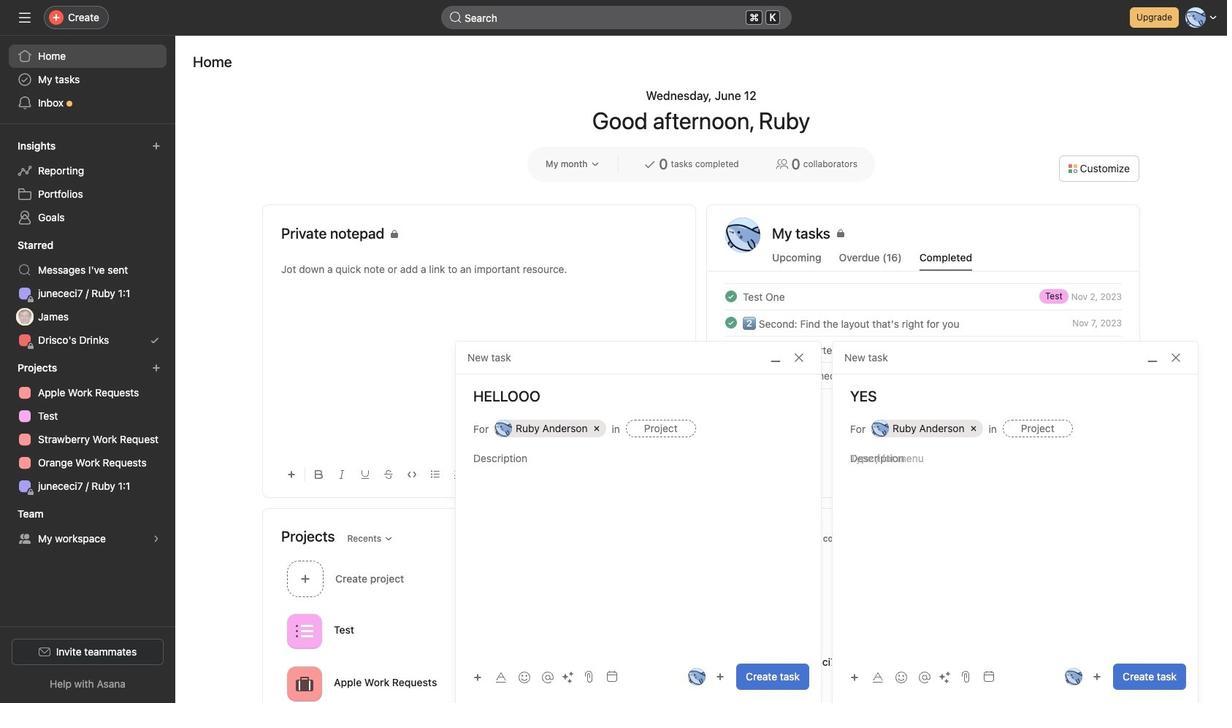 Task type: describe. For each thing, give the bounding box(es) containing it.
1 completed image from the top
[[723, 288, 740, 305]]

1 dialog from the left
[[456, 342, 821, 704]]

emoji image for "at mention" icon for task name text field at right bottom toolbar's ai assist options (upgrade) image
[[896, 672, 908, 684]]

Completed checkbox
[[723, 314, 740, 332]]

1 completed checkbox from the top
[[723, 288, 740, 305]]

insights element
[[0, 133, 175, 232]]

hide sidebar image
[[19, 12, 31, 23]]

list image
[[296, 623, 313, 640]]

at mention image for task name text field at right bottom toolbar's ai assist options (upgrade) image
[[919, 672, 931, 684]]

formatting image for "at mention" icon for task name text field at right bottom toolbar's ai assist options (upgrade) image's emoji icon
[[872, 672, 884, 684]]

add or remove collaborators from this task image for select due date image
[[716, 673, 725, 682]]

new insights image
[[152, 142, 161, 151]]

2 dialog from the left
[[833, 342, 1198, 704]]

attach a file or paste an image image for task name text field at right bottom toolbar
[[960, 672, 972, 683]]

cell for task name text field at right bottom
[[872, 420, 983, 438]]

bulleted list image
[[431, 471, 440, 479]]

1 horizontal spatial ra image
[[1068, 669, 1080, 686]]

toolbar for task name text field at right bottom
[[845, 667, 956, 688]]

toolbar for task name text box
[[468, 667, 579, 688]]

2 horizontal spatial ra image
[[875, 420, 886, 438]]

strikethrough image
[[384, 471, 393, 479]]

briefcase image
[[494, 676, 512, 693]]

minimize image for close icon at right bottom
[[770, 352, 782, 364]]

Search tasks, projects, and more text field
[[441, 6, 792, 29]]

0 vertical spatial ra image
[[498, 420, 509, 438]]

select due date image
[[606, 672, 618, 683]]

code image
[[408, 471, 417, 479]]

attach a file or paste an image image for toolbar associated with task name text box
[[583, 672, 595, 683]]



Task type: locate. For each thing, give the bounding box(es) containing it.
add or remove collaborators from this task image for select due date icon on the right of the page
[[1093, 673, 1102, 682]]

teams element
[[0, 501, 175, 554]]

0 horizontal spatial ai assist options (upgrade) image
[[563, 672, 574, 684]]

0 horizontal spatial at mention image
[[542, 672, 554, 684]]

completed image
[[723, 367, 740, 384]]

1 ai assist options (upgrade) image from the left
[[563, 672, 574, 684]]

toolbar
[[281, 458, 677, 491], [468, 667, 579, 688], [845, 667, 956, 688]]

insert an object image for toolbar associated with task name text box
[[474, 673, 482, 682]]

cell for task name text box
[[495, 420, 606, 438]]

0 horizontal spatial minimize image
[[770, 352, 782, 364]]

emoji image
[[519, 672, 531, 684], [896, 672, 908, 684]]

1 horizontal spatial ra image
[[736, 218, 751, 253]]

global element
[[0, 36, 175, 123]]

1 vertical spatial ra image
[[1068, 669, 1080, 686]]

0 horizontal spatial formatting image
[[495, 672, 507, 684]]

formatting image for emoji icon related to "at mention" icon corresponding to ai assist options (upgrade) image associated with toolbar associated with task name text box
[[495, 672, 507, 684]]

2 insert an object image from the left
[[851, 673, 859, 682]]

completed checkbox down completed option
[[723, 367, 740, 384]]

0 horizontal spatial attach a file or paste an image image
[[583, 672, 595, 683]]

completed image
[[723, 288, 740, 305], [723, 314, 740, 332]]

None field
[[441, 6, 792, 29]]

0 horizontal spatial ra image
[[691, 669, 703, 686]]

minimize image for close image
[[1147, 352, 1159, 364]]

0 horizontal spatial dialog
[[456, 342, 821, 704]]

ai assist options (upgrade) image
[[563, 672, 574, 684], [940, 672, 951, 684]]

1 cell from the left
[[495, 420, 606, 438]]

2 formatting image from the left
[[872, 672, 884, 684]]

0 horizontal spatial ra image
[[498, 420, 509, 438]]

at mention image for ai assist options (upgrade) image associated with toolbar associated with task name text box
[[542, 672, 554, 684]]

1 vertical spatial completed checkbox
[[723, 367, 740, 384]]

attach a file or paste an image image
[[583, 672, 595, 683], [960, 672, 972, 683]]

numbered list image
[[455, 471, 463, 479]]

ra image
[[498, 420, 509, 438], [1068, 669, 1080, 686]]

completed image up completed icon at right bottom
[[723, 314, 740, 332]]

minimize image
[[770, 352, 782, 364], [1147, 352, 1159, 364]]

close image
[[1171, 352, 1182, 364]]

0 vertical spatial completed image
[[723, 288, 740, 305]]

1 horizontal spatial ai assist options (upgrade) image
[[940, 672, 951, 684]]

italics image
[[338, 471, 346, 479]]

isinverse image
[[450, 12, 462, 23]]

2 completed image from the top
[[723, 314, 740, 332]]

1 vertical spatial completed image
[[723, 314, 740, 332]]

attach a file or paste an image image left select due date image
[[583, 672, 595, 683]]

projects element
[[0, 355, 175, 501]]

1 horizontal spatial attach a file or paste an image image
[[960, 672, 972, 683]]

1 horizontal spatial formatting image
[[872, 672, 884, 684]]

underline image
[[361, 471, 370, 479]]

add or remove collaborators from this task image
[[716, 673, 725, 682], [1093, 673, 1102, 682]]

insert an object image
[[474, 673, 482, 682], [851, 673, 859, 682]]

1 add or remove collaborators from this task image from the left
[[716, 673, 725, 682]]

1 horizontal spatial at mention image
[[919, 672, 931, 684]]

attach a file or paste an image image left select due date icon on the right of the page
[[960, 672, 972, 683]]

1 vertical spatial ra image
[[875, 420, 886, 438]]

2 vertical spatial ra image
[[691, 669, 703, 686]]

0 horizontal spatial cell
[[495, 420, 606, 438]]

1 horizontal spatial emoji image
[[896, 672, 908, 684]]

ai assist options (upgrade) image left select due date icon on the right of the page
[[940, 672, 951, 684]]

1 horizontal spatial insert an object image
[[851, 673, 859, 682]]

emoji image for "at mention" icon corresponding to ai assist options (upgrade) image associated with toolbar associated with task name text box
[[519, 672, 531, 684]]

0 vertical spatial completed checkbox
[[723, 288, 740, 305]]

0 horizontal spatial emoji image
[[519, 672, 531, 684]]

dialog
[[456, 342, 821, 704], [833, 342, 1198, 704]]

insert an object image for task name text field at right bottom toolbar
[[851, 673, 859, 682]]

completed checkbox up completed option
[[723, 288, 740, 305]]

2 add or remove collaborators from this task image from the left
[[1093, 673, 1102, 682]]

close image
[[794, 352, 805, 364]]

1 horizontal spatial dialog
[[833, 342, 1198, 704]]

2 ai assist options (upgrade) image from the left
[[940, 672, 951, 684]]

Task name text field
[[456, 387, 821, 407]]

completed image up completed option
[[723, 288, 740, 305]]

1 horizontal spatial minimize image
[[1147, 352, 1159, 364]]

2 cell from the left
[[872, 420, 983, 438]]

briefcase image
[[296, 676, 313, 693]]

minimize image left close image
[[1147, 352, 1159, 364]]

ai assist options (upgrade) image left select due date image
[[563, 672, 574, 684]]

1 horizontal spatial cell
[[872, 420, 983, 438]]

ra image
[[736, 218, 751, 253], [875, 420, 886, 438], [691, 669, 703, 686]]

list item
[[708, 284, 1140, 310], [708, 310, 1140, 336], [708, 336, 1140, 362], [708, 362, 1140, 389], [281, 557, 480, 601], [505, 631, 526, 651]]

at mention image left select due date icon on the right of the page
[[919, 672, 931, 684]]

formatting image
[[495, 672, 507, 684], [872, 672, 884, 684]]

at mention image
[[542, 672, 554, 684], [919, 672, 931, 684]]

1 insert an object image from the left
[[474, 673, 482, 682]]

2 attach a file or paste an image image from the left
[[960, 672, 972, 683]]

1 emoji image from the left
[[519, 672, 531, 684]]

2 at mention image from the left
[[919, 672, 931, 684]]

0 vertical spatial ra image
[[736, 218, 751, 253]]

ai assist options (upgrade) image for task name text field at right bottom toolbar
[[940, 672, 951, 684]]

ja image
[[20, 308, 30, 326]]

1 minimize image from the left
[[770, 352, 782, 364]]

2 minimize image from the left
[[1147, 352, 1159, 364]]

at mention image right briefcase icon
[[542, 672, 554, 684]]

Completed checkbox
[[723, 288, 740, 305], [723, 367, 740, 384]]

0 horizontal spatial add or remove collaborators from this task image
[[716, 673, 725, 682]]

1 horizontal spatial add or remove collaborators from this task image
[[1093, 673, 1102, 682]]

2 emoji image from the left
[[896, 672, 908, 684]]

ai assist options (upgrade) image for toolbar associated with task name text box
[[563, 672, 574, 684]]

minimize image left close icon at right bottom
[[770, 352, 782, 364]]

2 completed checkbox from the top
[[723, 367, 740, 384]]

0 horizontal spatial insert an object image
[[474, 673, 482, 682]]

Task name text field
[[833, 387, 1198, 407]]

1 formatting image from the left
[[495, 672, 507, 684]]

select due date image
[[984, 672, 995, 683]]

1 at mention image from the left
[[542, 672, 554, 684]]

cell
[[495, 420, 606, 438], [872, 420, 983, 438]]

1 attach a file or paste an image image from the left
[[583, 672, 595, 683]]

starred element
[[0, 232, 175, 355]]

bold image
[[314, 471, 323, 479]]



Task type: vqa. For each thing, say whether or not it's contained in the screenshot.
the Our first project for Review feedback
no



